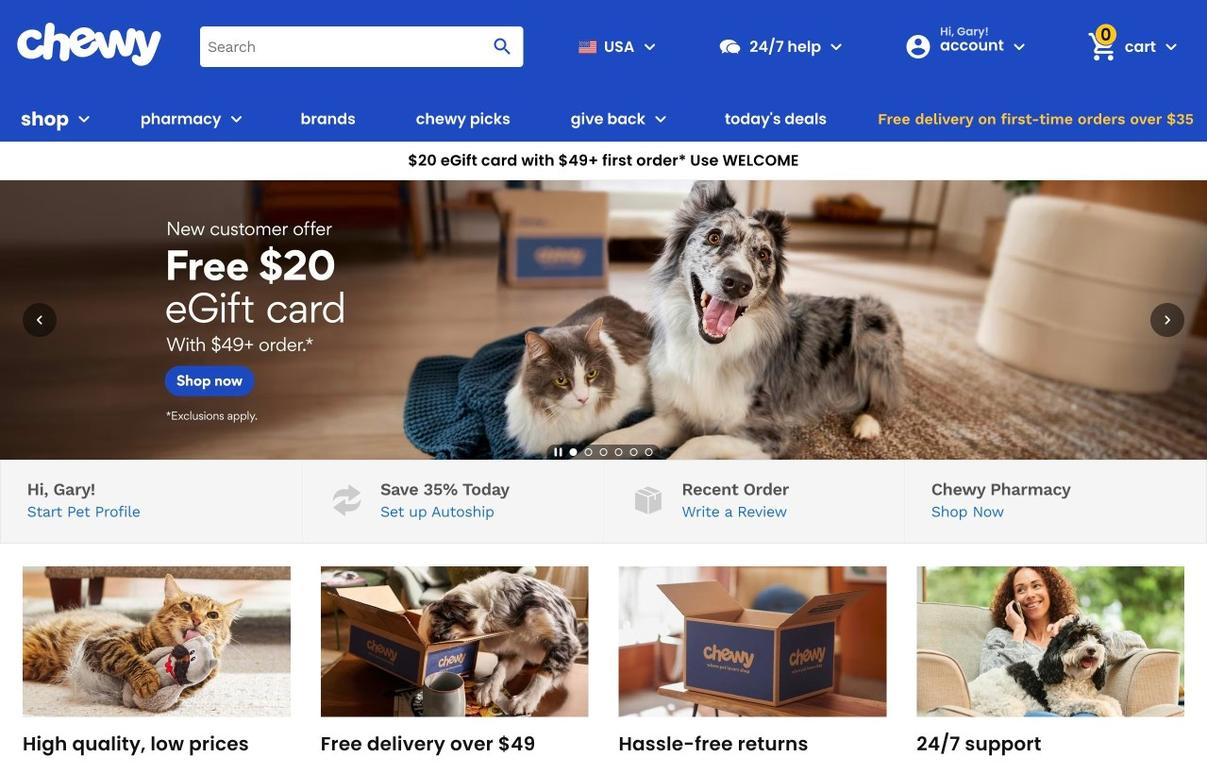 Task type: locate. For each thing, give the bounding box(es) containing it.
1 / image from the left
[[329, 482, 365, 519]]

choose slide to display. group
[[566, 445, 657, 460]]

chewy support image
[[718, 34, 743, 59]]

site banner
[[0, 0, 1208, 180]]

stop automatic slide show image
[[551, 445, 566, 460]]

/ image
[[329, 482, 365, 519], [630, 482, 667, 519]]

1 horizontal spatial / image
[[630, 482, 667, 519]]

cart menu image
[[1161, 35, 1183, 58]]

submit search image
[[491, 35, 514, 58]]

0 horizontal spatial / image
[[329, 482, 365, 519]]



Task type: describe. For each thing, give the bounding box(es) containing it.
2 / image from the left
[[630, 482, 667, 519]]

menu image
[[73, 108, 95, 130]]

menu image
[[639, 35, 661, 58]]

pharmacy menu image
[[225, 108, 248, 130]]

new customer offer. free $20 egift card with $49+ order* shop now. image
[[0, 180, 1208, 460]]

help menu image
[[825, 35, 848, 58]]

items image
[[1086, 30, 1119, 63]]

Search text field
[[200, 26, 523, 67]]

Product search field
[[200, 26, 523, 67]]

account menu image
[[1008, 35, 1031, 58]]

chewy home image
[[16, 23, 162, 66]]

give back menu image
[[650, 108, 672, 130]]



Task type: vqa. For each thing, say whether or not it's contained in the screenshot.
Items icon
yes



